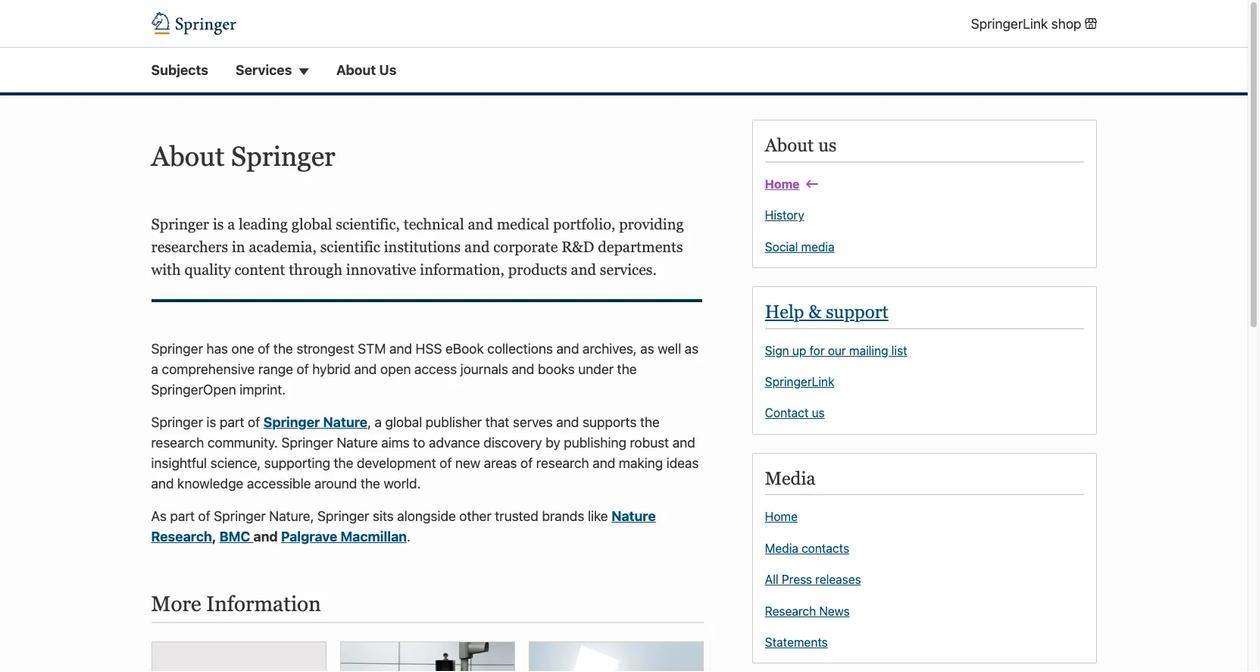 Task type: locate. For each thing, give the bounding box(es) containing it.
a up aims
[[375, 414, 382, 430]]

1 vertical spatial springerlink
[[765, 375, 835, 389]]

0 horizontal spatial research
[[151, 435, 204, 451]]

and down publishing on the bottom left of page
[[593, 455, 616, 471]]

0 horizontal spatial as
[[640, 341, 654, 357]]

part up community.
[[220, 414, 244, 430]]

content
[[234, 261, 285, 278]]

1 vertical spatial is
[[207, 414, 216, 430]]

and right bmc
[[254, 529, 278, 545]]

springer home image
[[151, 12, 236, 35]]

springer up comprehensive
[[151, 341, 203, 357]]

0 vertical spatial home
[[765, 177, 800, 191]]

help & support
[[765, 302, 889, 322]]

more information
[[151, 592, 321, 616]]

statements
[[765, 636, 828, 649]]

springerlink down up
[[765, 375, 835, 389]]

1 media from the top
[[765, 468, 816, 489]]

springerlink
[[971, 16, 1048, 32], [765, 375, 835, 389]]

us inside contact us link
[[812, 406, 825, 420]]

home link
[[765, 176, 818, 192], [765, 510, 798, 525]]

0 vertical spatial research
[[151, 435, 204, 451]]

nature research
[[151, 508, 656, 545]]

accessible
[[247, 476, 311, 492]]

products
[[508, 261, 567, 278]]

sign
[[765, 344, 789, 357]]

us
[[819, 135, 837, 156], [812, 406, 825, 420]]

research
[[151, 529, 212, 545], [765, 604, 816, 618]]

1 vertical spatial research
[[765, 604, 816, 618]]

under
[[578, 361, 614, 377]]

0 horizontal spatial about
[[151, 141, 225, 172]]

1 vertical spatial us
[[812, 406, 825, 420]]

home inside media element
[[765, 510, 798, 524]]

research up insightful on the left
[[151, 435, 204, 451]]

1 vertical spatial nature
[[337, 435, 378, 451]]

hybrid
[[312, 361, 351, 377]]

sign up for our mailing list link
[[765, 343, 908, 359]]

1 vertical spatial home link
[[765, 510, 798, 525]]

global up academia,
[[292, 216, 332, 232]]

is inside springer is a leading global scientific, technical and medical portfolio, providing researchers in academia, scientific institutions and corporate r&d departments with quality content through innovative information, products and services.
[[213, 216, 224, 232]]

&
[[809, 302, 822, 322]]

a up in on the left of the page
[[227, 216, 235, 232]]

0 vertical spatial ,
[[368, 414, 371, 430]]

all
[[765, 573, 779, 587]]

, up development
[[368, 414, 371, 430]]

1 vertical spatial global
[[385, 414, 422, 430]]

springer up the palgrave macmillan link
[[317, 508, 369, 524]]

media down contact us link
[[765, 468, 816, 489]]

springer inside , a global publisher that serves and supports the research community. springer nature aims to advance discovery by publishing robust and insightful science, supporting the development of new areas of research and making ideas and knowledge accessible around the world.
[[281, 435, 333, 451]]

2 vertical spatial nature
[[612, 508, 656, 524]]

research
[[151, 435, 204, 451], [536, 455, 589, 471]]

nature right like
[[612, 508, 656, 524]]

that
[[486, 414, 510, 430]]

1 vertical spatial a
[[151, 361, 158, 377]]

alongside
[[397, 508, 456, 524]]

1 horizontal spatial a
[[227, 216, 235, 232]]

1 vertical spatial part
[[170, 508, 195, 524]]

corporate
[[494, 239, 558, 255]]

springerlink for springerlink shop
[[971, 16, 1048, 32]]

about for about us
[[765, 135, 814, 156]]

2 horizontal spatial a
[[375, 414, 382, 430]]

brands
[[542, 508, 584, 524]]

springerlink for springerlink
[[765, 375, 835, 389]]

home link for media
[[765, 510, 798, 525]]

home link up history
[[765, 176, 818, 192]]

more
[[151, 592, 201, 616]]

part right as
[[170, 508, 195, 524]]

1 home from the top
[[765, 177, 800, 191]]

all press releases
[[765, 573, 861, 587]]

home for media
[[765, 510, 798, 524]]

releases
[[816, 573, 861, 587]]

research up statements
[[765, 604, 816, 618]]

nature down hybrid
[[323, 414, 368, 430]]

0 horizontal spatial part
[[170, 508, 195, 524]]

of down discovery
[[521, 455, 533, 471]]

is for part
[[207, 414, 216, 430]]

0 vertical spatial springerlink
[[971, 16, 1048, 32]]

.
[[407, 529, 411, 545]]

1 horizontal spatial part
[[220, 414, 244, 430]]

global
[[292, 216, 332, 232], [385, 414, 422, 430]]

0 vertical spatial research
[[151, 529, 212, 545]]

, inside , a global publisher that serves and supports the research community. springer nature aims to advance discovery by publishing robust and insightful science, supporting the development of new areas of research and making ideas and knowledge accessible around the world.
[[368, 414, 371, 430]]

1 vertical spatial ,
[[212, 529, 216, 545]]

2 home from the top
[[765, 510, 798, 524]]

2 home link from the top
[[765, 510, 798, 525]]

1 vertical spatial home
[[765, 510, 798, 524]]

0 vertical spatial media
[[765, 468, 816, 489]]

1 horizontal spatial springerlink
[[971, 16, 1048, 32]]

,
[[368, 414, 371, 430], [212, 529, 216, 545]]

press
[[782, 573, 812, 587]]

0 horizontal spatial a
[[151, 361, 158, 377]]

of down knowledge
[[198, 508, 210, 524]]

social
[[765, 240, 798, 254]]

2 media from the top
[[765, 542, 799, 555]]

open
[[380, 361, 411, 377]]

media element
[[752, 453, 1097, 664]]

contacts
[[802, 542, 850, 555]]

home link up media contacts
[[765, 510, 798, 525]]

media
[[765, 468, 816, 489], [765, 542, 799, 555]]

scientific,
[[336, 216, 400, 232]]

1 home link from the top
[[765, 176, 818, 192]]

shop
[[1052, 16, 1082, 32]]

strongest
[[297, 341, 354, 357]]

as left well
[[640, 341, 654, 357]]

scientific
[[320, 239, 380, 255]]

us
[[379, 62, 397, 78]]

hss
[[416, 341, 442, 357]]

in
[[232, 239, 245, 255]]

0 vertical spatial part
[[220, 414, 244, 430]]

support
[[826, 302, 889, 322]]

ebook
[[446, 341, 484, 357]]

departments
[[598, 239, 683, 255]]

springerlink inside help & support element
[[765, 375, 835, 389]]

history
[[765, 209, 805, 222]]

springerlink inside springerlink shop link
[[971, 16, 1048, 32]]

, bmc and palgrave macmillan
[[212, 529, 407, 545]]

home up history
[[765, 177, 800, 191]]

of up community.
[[248, 414, 260, 430]]

about for about springer
[[151, 141, 225, 172]]

0 vertical spatial is
[[213, 216, 224, 232]]

home inside about us element
[[765, 177, 800, 191]]

research inside nature research
[[151, 529, 212, 545]]

our
[[828, 344, 846, 357]]

0 vertical spatial home link
[[765, 176, 818, 192]]

insightful
[[151, 455, 207, 471]]

of
[[258, 341, 270, 357], [297, 361, 309, 377], [248, 414, 260, 430], [440, 455, 452, 471], [521, 455, 533, 471], [198, 508, 210, 524]]

nature,
[[269, 508, 314, 524]]

the left world.
[[361, 476, 380, 492]]

1 horizontal spatial research
[[765, 604, 816, 618]]

0 vertical spatial a
[[227, 216, 235, 232]]

statements link
[[765, 635, 828, 651]]

subjects
[[151, 62, 208, 78]]

springer up bmc link
[[214, 508, 266, 524]]

home for about us
[[765, 177, 800, 191]]

springerlink left shop
[[971, 16, 1048, 32]]

social media link
[[765, 239, 835, 255]]

as
[[640, 341, 654, 357], [685, 341, 699, 357]]

0 vertical spatial us
[[819, 135, 837, 156]]

sign up for our mailing list
[[765, 344, 908, 357]]

and up information,
[[465, 239, 490, 255]]

a
[[227, 216, 235, 232], [151, 361, 158, 377], [375, 414, 382, 430]]

global inside springer is a leading global scientific, technical and medical portfolio, providing researchers in academia, scientific institutions and corporate r&d departments with quality content through innovative information, products and services.
[[292, 216, 332, 232]]

springer up "leading"
[[231, 141, 336, 172]]

home link for about us
[[765, 176, 818, 192]]

the up around
[[334, 455, 353, 471]]

research down by
[[536, 455, 589, 471]]

1 vertical spatial research
[[536, 455, 589, 471]]

nature left aims
[[337, 435, 378, 451]]

portfolio,
[[553, 216, 616, 232]]

media up all
[[765, 542, 799, 555]]

is up researchers on the left top of page
[[213, 216, 224, 232]]

r&d
[[562, 239, 594, 255]]

imprint.
[[240, 382, 286, 398]]

global up aims
[[385, 414, 422, 430]]

institutions
[[384, 239, 461, 255]]

and down insightful on the left
[[151, 476, 174, 492]]

0 horizontal spatial ,
[[212, 529, 216, 545]]

springerlink shop
[[971, 16, 1082, 32]]

1 horizontal spatial ,
[[368, 414, 371, 430]]

medical
[[497, 216, 550, 232]]

is down springeropen
[[207, 414, 216, 430]]

1 as from the left
[[640, 341, 654, 357]]

0 horizontal spatial research
[[151, 529, 212, 545]]

home up media contacts
[[765, 510, 798, 524]]

1 vertical spatial media
[[765, 542, 799, 555]]

research down as
[[151, 529, 212, 545]]

information,
[[420, 261, 505, 278]]

knowledge
[[177, 476, 244, 492]]

supports
[[583, 414, 637, 430]]

2 horizontal spatial about
[[765, 135, 814, 156]]

part
[[220, 414, 244, 430], [170, 508, 195, 524]]

1 horizontal spatial global
[[385, 414, 422, 430]]

0 vertical spatial global
[[292, 216, 332, 232]]

and up open at the bottom left of page
[[389, 341, 412, 357]]

0 horizontal spatial global
[[292, 216, 332, 232]]

a up springeropen
[[151, 361, 158, 377]]

academia,
[[249, 239, 317, 255]]

, left bmc
[[212, 529, 216, 545]]

nature inside , a global publisher that serves and supports the research community. springer nature aims to advance discovery by publishing robust and insightful science, supporting the development of new areas of research and making ideas and knowledge accessible around the world.
[[337, 435, 378, 451]]

0 horizontal spatial springerlink
[[765, 375, 835, 389]]

1 horizontal spatial as
[[685, 341, 699, 357]]

1 horizontal spatial research
[[536, 455, 589, 471]]

us inside about us element
[[819, 135, 837, 156]]

services
[[236, 62, 292, 78]]

nature research link
[[151, 508, 656, 545]]

springer down springeropen
[[151, 414, 203, 430]]

aims
[[381, 435, 410, 451]]

is
[[213, 216, 224, 232], [207, 414, 216, 430]]

contact us
[[765, 406, 825, 420]]

2 vertical spatial a
[[375, 414, 382, 430]]

springer up researchers on the left top of page
[[151, 216, 209, 232]]

research news link
[[765, 604, 850, 619]]

springer down springer nature link
[[281, 435, 333, 451]]

as right well
[[685, 341, 699, 357]]

help & support link
[[765, 302, 889, 322]]

list
[[892, 344, 908, 357]]



Task type: describe. For each thing, give the bounding box(es) containing it.
of left new
[[440, 455, 452, 471]]

springer is a leading global scientific, technical and medical portfolio, providing researchers in academia, scientific institutions and corporate r&d departments with quality content through innovative information, products and services.
[[151, 216, 684, 278]]

springer has one of the strongest stm and hss ebook collections and archives, as well as a comprehensive range of hybrid and open access journals and books under the springeropen imprint.
[[151, 341, 699, 398]]

to
[[413, 435, 425, 451]]

springerlink shop link
[[971, 13, 1097, 34]]

mailing
[[849, 344, 889, 357]]

well
[[658, 341, 681, 357]]

technical
[[404, 216, 464, 232]]

services.
[[600, 261, 657, 278]]

about us
[[765, 135, 837, 156]]

one
[[232, 341, 254, 357]]

and up books
[[557, 341, 579, 357]]

contact
[[765, 406, 809, 420]]

a inside springer is a leading global scientific, technical and medical portfolio, providing researchers in academia, scientific institutions and corporate r&d departments with quality content through innovative information, products and services.
[[227, 216, 235, 232]]

springeropen
[[151, 382, 236, 398]]

, for a
[[368, 414, 371, 430]]

innovative
[[346, 261, 416, 278]]

books
[[538, 361, 575, 377]]

us for about us
[[819, 135, 837, 156]]

providing
[[619, 216, 684, 232]]

trusted
[[495, 508, 539, 524]]

the up robust at the bottom
[[640, 414, 660, 430]]

history link
[[765, 208, 805, 224]]

by
[[546, 435, 561, 451]]

springer is part of springer nature
[[151, 414, 368, 430]]

2 as from the left
[[685, 341, 699, 357]]

image representing our code of conduct image
[[341, 643, 514, 671]]

palgrave
[[281, 529, 337, 545]]

about us element
[[752, 120, 1097, 268]]

global inside , a global publisher that serves and supports the research community. springer nature aims to advance discovery by publishing robust and insightful science, supporting the development of new areas of research and making ideas and knowledge accessible around the world.
[[385, 414, 422, 430]]

all press releases link
[[765, 572, 861, 588]]

a inside springer has one of the strongest stm and hss ebook collections and archives, as well as a comprehensive range of hybrid and open access journals and books under the springeropen imprint.
[[151, 361, 158, 377]]

of right one in the bottom of the page
[[258, 341, 270, 357]]

research inside media element
[[765, 604, 816, 618]]

springer inside springer has one of the strongest stm and hss ebook collections and archives, as well as a comprehensive range of hybrid and open access journals and books under the springeropen imprint.
[[151, 341, 203, 357]]

media contacts link
[[765, 541, 850, 557]]

world.
[[384, 476, 421, 492]]

springer up supporting
[[264, 414, 320, 430]]

1 horizontal spatial about
[[336, 62, 376, 78]]

ideas
[[667, 455, 699, 471]]

, for bmc
[[212, 529, 216, 545]]

collections
[[487, 341, 553, 357]]

areas
[[484, 455, 517, 471]]

research news
[[765, 604, 850, 618]]

making
[[619, 455, 663, 471]]

the up range
[[273, 341, 293, 357]]

is for a
[[213, 216, 224, 232]]

as part of springer nature, springer sits alongside other trusted brands like
[[151, 508, 612, 524]]

as
[[151, 508, 167, 524]]

image of the springer nature logo image
[[152, 643, 326, 671]]

us for contact us
[[812, 406, 825, 420]]

news
[[819, 604, 850, 618]]

serves
[[513, 414, 553, 430]]

nature inside nature research
[[612, 508, 656, 524]]

sits
[[373, 508, 394, 524]]

and left medical
[[468, 216, 493, 232]]

archives,
[[583, 341, 637, 357]]

discovery
[[484, 435, 542, 451]]

up
[[793, 344, 807, 357]]

springerlink link
[[765, 374, 835, 390]]

media
[[801, 240, 835, 254]]

quality
[[185, 261, 231, 278]]

subjects link
[[151, 60, 208, 81]]

like
[[588, 508, 608, 524]]

springer inside springer is a leading global scientific, technical and medical portfolio, providing researchers in academia, scientific institutions and corporate r&d departments with quality content through innovative information, products and services.
[[151, 216, 209, 232]]

publishing
[[564, 435, 627, 451]]

new
[[455, 455, 481, 471]]

, a global publisher that serves and supports the research community. springer nature aims to advance discovery by publishing robust and insightful science, supporting the development of new areas of research and making ideas and knowledge accessible around the world.
[[151, 414, 699, 492]]

media for media contacts
[[765, 542, 799, 555]]

media for media
[[765, 468, 816, 489]]

services button
[[236, 60, 309, 81]]

a inside , a global publisher that serves and supports the research community. springer nature aims to advance discovery by publishing robust and insightful science, supporting the development of new areas of research and making ideas and knowledge accessible around the world.
[[375, 414, 382, 430]]

robust
[[630, 435, 669, 451]]

the down archives,
[[617, 361, 637, 377]]

comprehensive
[[162, 361, 255, 377]]

and down the stm
[[354, 361, 377, 377]]

community.
[[208, 435, 278, 451]]

advance
[[429, 435, 480, 451]]

and down r&d
[[571, 261, 596, 278]]

development
[[357, 455, 436, 471]]

publisher
[[426, 414, 482, 430]]

0 vertical spatial nature
[[323, 414, 368, 430]]

image representing jobs image
[[529, 643, 703, 671]]

and down the collections
[[512, 361, 535, 377]]

media contacts
[[765, 542, 850, 555]]

and up 'ideas'
[[673, 435, 695, 451]]

other
[[459, 508, 492, 524]]

researchers
[[151, 239, 228, 255]]

springer nature link
[[264, 414, 368, 430]]

with
[[151, 261, 181, 278]]

information
[[206, 592, 321, 616]]

help & support element
[[752, 286, 1097, 435]]

journals
[[461, 361, 508, 377]]

of right range
[[297, 361, 309, 377]]

and up by
[[556, 414, 579, 430]]

through
[[289, 261, 343, 278]]

about us
[[336, 62, 397, 78]]

bmc link
[[220, 529, 254, 545]]



Task type: vqa. For each thing, say whether or not it's contained in the screenshot.
Ready to publish your book? Find out how
no



